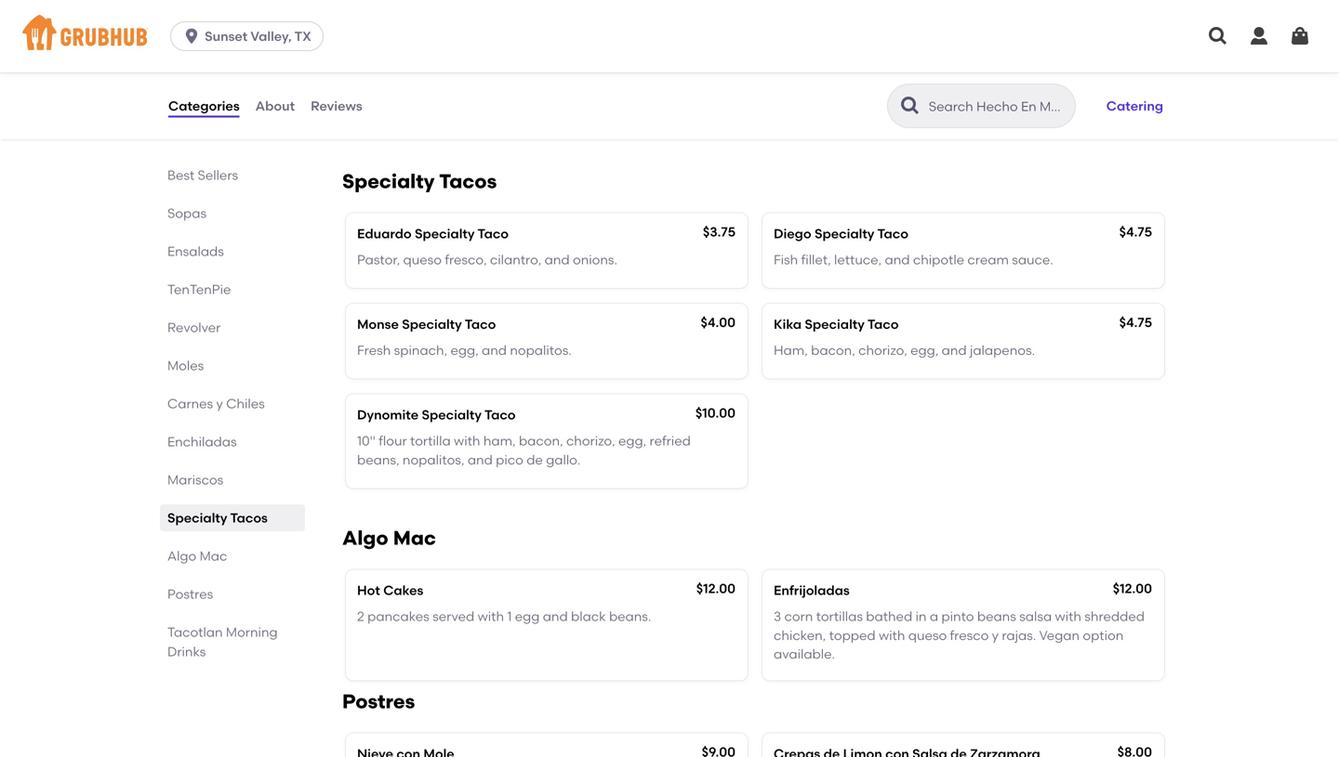 Task type: vqa. For each thing, say whether or not it's contained in the screenshot.
the bottommost not
no



Task type: describe. For each thing, give the bounding box(es) containing it.
egg
[[515, 609, 540, 625]]

about
[[255, 98, 295, 114]]

tacotlan morning drinks
[[167, 625, 278, 660]]

morning
[[226, 625, 278, 641]]

beans
[[977, 609, 1016, 625]]

de
[[527, 452, 543, 468]]

fish fillet, lettuce, and chipotle cream sauce.
[[774, 252, 1053, 268]]

spinach,
[[394, 343, 447, 359]]

chorizo, inside 10" flour tortilla with ham, bacon, chorizo, egg, refried beans, nopalitos, and pico de gallo.
[[566, 434, 615, 449]]

0 horizontal spatial algo
[[167, 549, 196, 564]]

cream
[[967, 252, 1009, 268]]

main navigation navigation
[[0, 0, 1339, 73]]

flour
[[379, 434, 407, 449]]

zucchini
[[588, 78, 640, 94]]

with up vegan
[[1055, 609, 1081, 625]]

eduardo
[[357, 226, 412, 242]]

with left 1 at bottom left
[[478, 609, 504, 625]]

of
[[536, 59, 548, 75]]

0 horizontal spatial egg,
[[450, 343, 479, 359]]

catering button
[[1098, 86, 1172, 126]]

topped
[[829, 628, 876, 644]]

taco for diego specialty taco
[[877, 226, 908, 242]]

pancakes
[[367, 609, 429, 625]]

and left onions.
[[545, 252, 570, 268]]

1 svg image from the left
[[1248, 25, 1270, 47]]

jalapenos.
[[970, 343, 1035, 359]]

sunset
[[205, 28, 248, 44]]

gulf shrimp kebabs in a bed of our special salsa adobada, pineapple, bell peppers, onions, and zucchini garnished with crispy bacon. button
[[346, 21, 748, 131]]

gulf
[[357, 59, 383, 75]]

1 horizontal spatial tacos
[[439, 169, 497, 193]]

dynomite specialty taco
[[357, 407, 516, 423]]

a inside gulf shrimp kebabs in a bed of our special salsa adobada, pineapple, bell peppers, onions, and zucchini garnished with crispy bacon.
[[496, 59, 505, 75]]

fish
[[774, 252, 798, 268]]

nopalitos,
[[403, 452, 464, 468]]

refried
[[650, 434, 691, 449]]

sunset valley, tx button
[[170, 21, 331, 51]]

taco for eduardo specialty taco
[[477, 226, 509, 242]]

$3.75
[[703, 224, 736, 240]]

1 vertical spatial specialty tacos
[[167, 510, 268, 526]]

categories
[[168, 98, 240, 114]]

reviews button
[[310, 73, 363, 139]]

$4.75 for fish fillet, lettuce, and chipotle cream sauce.
[[1119, 224, 1152, 240]]

egg, inside 10" flour tortilla with ham, bacon, chorizo, egg, refried beans, nopalitos, and pico de gallo.
[[618, 434, 646, 449]]

fresh
[[357, 343, 391, 359]]

revolver
[[167, 320, 221, 336]]

salsa inside '3 corn tortillas bathed in a pinto beans salsa with shredded chicken, topped with queso fresco y rajas. vegan option available.'
[[1019, 609, 1052, 625]]

peppers,
[[453, 78, 509, 94]]

crispy
[[387, 97, 424, 113]]

$12.00 for 3 corn tortillas bathed in a pinto beans salsa with shredded chicken, topped with queso fresco y rajas. vegan option available.
[[1113, 581, 1152, 597]]

specialty for fish fillet, lettuce, and chipotle cream sauce.
[[815, 226, 874, 242]]

ham, bacon, chorizo, egg, and jalapenos.
[[774, 343, 1035, 359]]

hot cakes
[[357, 583, 423, 599]]

with inside 10" flour tortilla with ham, bacon, chorizo, egg, refried beans, nopalitos, and pico de gallo.
[[454, 434, 480, 449]]

best
[[167, 167, 195, 183]]

taco for kika specialty taco
[[867, 316, 899, 332]]

specialty for pastor, queso fresco, cilantro, and onions.
[[415, 226, 475, 242]]

diego
[[774, 226, 811, 242]]

pastor,
[[357, 252, 400, 268]]

hot
[[357, 583, 380, 599]]

ham,
[[774, 343, 808, 359]]

our
[[552, 59, 572, 75]]

gallo.
[[546, 452, 581, 468]]

queso inside '3 corn tortillas bathed in a pinto beans salsa with shredded chicken, topped with queso fresco y rajas. vegan option available.'
[[908, 628, 947, 644]]

special
[[575, 59, 621, 75]]

and right lettuce,
[[885, 252, 910, 268]]

3
[[774, 609, 781, 625]]

lettuce,
[[834, 252, 882, 268]]

mariscos
[[167, 472, 223, 488]]

enchiladas
[[167, 434, 237, 450]]

gulf shrimp kebabs in a bed of our special salsa adobada, pineapple, bell peppers, onions, and zucchini garnished with crispy bacon.
[[357, 59, 722, 113]]

0 vertical spatial postres
[[167, 587, 213, 603]]

onions.
[[573, 252, 617, 268]]

a inside '3 corn tortillas bathed in a pinto beans salsa with shredded chicken, topped with queso fresco y rajas. vegan option available.'
[[930, 609, 938, 625]]

1 horizontal spatial postres
[[342, 690, 415, 714]]

taco for monse specialty taco
[[465, 316, 496, 332]]

10"
[[357, 434, 376, 449]]

pastor, queso fresco, cilantro, and onions.
[[357, 252, 617, 268]]

pinto
[[941, 609, 974, 625]]

with inside gulf shrimp kebabs in a bed of our special salsa adobada, pineapple, bell peppers, onions, and zucchini garnished with crispy bacon.
[[357, 97, 383, 113]]

$4.00
[[701, 315, 736, 330]]

cakes
[[383, 583, 423, 599]]

$10.00
[[695, 405, 736, 421]]

bathed
[[866, 609, 912, 625]]

specialty for ham, bacon, chorizo, egg, and jalapenos.
[[805, 316, 865, 332]]

fresco
[[950, 628, 989, 644]]

garnished
[[643, 78, 706, 94]]

2
[[357, 609, 364, 625]]

0 vertical spatial queso
[[403, 252, 442, 268]]

0 horizontal spatial mac
[[200, 549, 227, 564]]

option
[[1083, 628, 1124, 644]]

shredded
[[1085, 609, 1145, 625]]

with down bathed
[[879, 628, 905, 644]]

0 vertical spatial specialty tacos
[[342, 169, 497, 193]]

3 corn tortillas bathed in a pinto beans salsa with shredded chicken, topped with queso fresco y rajas. vegan option available.
[[774, 609, 1145, 663]]

onions,
[[512, 78, 557, 94]]

search icon image
[[899, 95, 921, 117]]

pico
[[496, 452, 523, 468]]

2 pancakes served with 1 egg and black beans.
[[357, 609, 651, 625]]

beans.
[[609, 609, 651, 625]]

shrimp
[[386, 59, 429, 75]]

specialty up eduardo
[[342, 169, 435, 193]]

best sellers
[[167, 167, 238, 183]]

sellers
[[198, 167, 238, 183]]

kika
[[774, 316, 802, 332]]

bell
[[428, 78, 450, 94]]

black
[[571, 609, 606, 625]]

1
[[507, 609, 512, 625]]

1 vertical spatial tacos
[[230, 510, 268, 526]]



Task type: locate. For each thing, give the bounding box(es) containing it.
specialty up spinach,
[[402, 316, 462, 332]]

postres
[[167, 587, 213, 603], [342, 690, 415, 714]]

2 $12.00 from the left
[[1113, 581, 1152, 597]]

bed
[[508, 59, 533, 75]]

in right bathed
[[915, 609, 927, 625]]

specialty right kika
[[805, 316, 865, 332]]

mac
[[393, 527, 436, 550], [200, 549, 227, 564]]

egg,
[[450, 343, 479, 359], [910, 343, 939, 359], [618, 434, 646, 449]]

queso down eduardo specialty taco
[[403, 252, 442, 268]]

corn
[[784, 609, 813, 625]]

salsa up rajas.
[[1019, 609, 1052, 625]]

2 $4.75 from the top
[[1119, 315, 1152, 330]]

algo up tacotlan
[[167, 549, 196, 564]]

mac up cakes
[[393, 527, 436, 550]]

1 vertical spatial postres
[[342, 690, 415, 714]]

1 vertical spatial salsa
[[1019, 609, 1052, 625]]

egg, right spinach,
[[450, 343, 479, 359]]

1 horizontal spatial svg image
[[1207, 25, 1229, 47]]

postres up tacotlan
[[167, 587, 213, 603]]

specialty tacos up eduardo specialty taco
[[342, 169, 497, 193]]

pineapple,
[[357, 78, 425, 94]]

1 vertical spatial a
[[930, 609, 938, 625]]

ham,
[[483, 434, 516, 449]]

1 horizontal spatial bacon,
[[811, 343, 855, 359]]

1 vertical spatial bacon,
[[519, 434, 563, 449]]

0 vertical spatial chorizo,
[[858, 343, 907, 359]]

0 vertical spatial a
[[496, 59, 505, 75]]

0 horizontal spatial tacos
[[230, 510, 268, 526]]

0 vertical spatial salsa
[[624, 59, 656, 75]]

with down pineapple,
[[357, 97, 383, 113]]

taco up "pastor, queso fresco, cilantro, and onions."
[[477, 226, 509, 242]]

valley,
[[251, 28, 292, 44]]

1 horizontal spatial svg image
[[1289, 25, 1311, 47]]

fillet,
[[801, 252, 831, 268]]

monse
[[357, 316, 399, 332]]

sunset valley, tx
[[205, 28, 311, 44]]

tentenpie
[[167, 282, 231, 298]]

1 horizontal spatial algo
[[342, 527, 388, 550]]

ensalads
[[167, 244, 224, 259]]

monse specialty taco
[[357, 316, 496, 332]]

y left chiles
[[216, 396, 223, 412]]

tacos down enchiladas
[[230, 510, 268, 526]]

fresh spinach, egg, and nopalitos.
[[357, 343, 572, 359]]

and down the "our"
[[560, 78, 585, 94]]

taco up the ham, bacon, chorizo, egg, and jalapenos.
[[867, 316, 899, 332]]

svg image
[[1248, 25, 1270, 47], [1289, 25, 1311, 47]]

queso
[[403, 252, 442, 268], [908, 628, 947, 644]]

1 horizontal spatial mac
[[393, 527, 436, 550]]

Search Hecho En Mexico search field
[[927, 98, 1069, 115]]

with left ham,
[[454, 434, 480, 449]]

kika specialty taco
[[774, 316, 899, 332]]

in inside '3 corn tortillas bathed in a pinto beans salsa with shredded chicken, topped with queso fresco y rajas. vegan option available.'
[[915, 609, 927, 625]]

1 vertical spatial chorizo,
[[566, 434, 615, 449]]

algo
[[342, 527, 388, 550], [167, 549, 196, 564]]

chiles
[[226, 396, 265, 412]]

0 vertical spatial in
[[482, 59, 493, 75]]

0 horizontal spatial y
[[216, 396, 223, 412]]

moles
[[167, 358, 204, 374]]

1 horizontal spatial y
[[992, 628, 999, 644]]

1 $4.75 from the top
[[1119, 224, 1152, 240]]

1 horizontal spatial queso
[[908, 628, 947, 644]]

1 vertical spatial $4.75
[[1119, 315, 1152, 330]]

specialty for 10" flour tortilla with ham, bacon, chorizo, egg, refried beans, nopalitos, and pico de gallo.
[[422, 407, 482, 423]]

salsa
[[624, 59, 656, 75], [1019, 609, 1052, 625]]

and down ham,
[[468, 452, 493, 468]]

svg image
[[1207, 25, 1229, 47], [182, 27, 201, 46]]

nopalitos.
[[510, 343, 572, 359]]

mac down mariscos
[[200, 549, 227, 564]]

salsa up zucchini
[[624, 59, 656, 75]]

0 horizontal spatial svg image
[[182, 27, 201, 46]]

beans,
[[357, 452, 399, 468]]

$4.75 for ham, bacon, chorizo, egg, and jalapenos.
[[1119, 315, 1152, 330]]

specialty up tortilla
[[422, 407, 482, 423]]

1 horizontal spatial $12.00
[[1113, 581, 1152, 597]]

diego specialty taco
[[774, 226, 908, 242]]

taco up ham,
[[484, 407, 516, 423]]

algo mac down mariscos
[[167, 549, 227, 564]]

eduardo specialty taco
[[357, 226, 509, 242]]

drinks
[[167, 644, 206, 660]]

y
[[216, 396, 223, 412], [992, 628, 999, 644]]

1 vertical spatial y
[[992, 628, 999, 644]]

$12.00
[[696, 581, 736, 597], [1113, 581, 1152, 597]]

a left bed
[[496, 59, 505, 75]]

and left 'nopalitos.'
[[482, 343, 507, 359]]

a left the pinto
[[930, 609, 938, 625]]

algo up hot
[[342, 527, 388, 550]]

specialty up fresco,
[[415, 226, 475, 242]]

0 horizontal spatial postres
[[167, 587, 213, 603]]

y inside '3 corn tortillas bathed in a pinto beans salsa with shredded chicken, topped with queso fresco y rajas. vegan option available.'
[[992, 628, 999, 644]]

about button
[[254, 73, 296, 139]]

0 horizontal spatial $12.00
[[696, 581, 736, 597]]

salsa inside gulf shrimp kebabs in a bed of our special salsa adobada, pineapple, bell peppers, onions, and zucchini garnished with crispy bacon.
[[624, 59, 656, 75]]

bacon, down kika specialty taco
[[811, 343, 855, 359]]

sauce.
[[1012, 252, 1053, 268]]

chicken,
[[774, 628, 826, 644]]

chorizo, up 'gallo.'
[[566, 434, 615, 449]]

egg, left the jalapenos.
[[910, 343, 939, 359]]

specialty
[[342, 169, 435, 193], [415, 226, 475, 242], [815, 226, 874, 242], [402, 316, 462, 332], [805, 316, 865, 332], [422, 407, 482, 423], [167, 510, 227, 526]]

1 horizontal spatial algo mac
[[342, 527, 436, 550]]

1 $12.00 from the left
[[696, 581, 736, 597]]

catering
[[1106, 98, 1163, 114]]

1 horizontal spatial salsa
[[1019, 609, 1052, 625]]

available.
[[774, 647, 835, 663]]

0 vertical spatial $4.75
[[1119, 224, 1152, 240]]

served
[[433, 609, 474, 625]]

with
[[357, 97, 383, 113], [454, 434, 480, 449], [478, 609, 504, 625], [1055, 609, 1081, 625], [879, 628, 905, 644]]

bacon.
[[427, 97, 471, 113]]

$12.00 for 2 pancakes served with 1 egg and black beans.
[[696, 581, 736, 597]]

and left the jalapenos.
[[942, 343, 967, 359]]

0 horizontal spatial in
[[482, 59, 493, 75]]

chorizo, down kika specialty taco
[[858, 343, 907, 359]]

taco for dynomite specialty taco
[[484, 407, 516, 423]]

enfrijoladas
[[774, 583, 850, 599]]

rajas.
[[1002, 628, 1036, 644]]

chipotle
[[913, 252, 964, 268]]

tortilla
[[410, 434, 451, 449]]

0 horizontal spatial algo mac
[[167, 549, 227, 564]]

algo mac
[[342, 527, 436, 550], [167, 549, 227, 564]]

egg, left refried at the bottom of page
[[618, 434, 646, 449]]

bacon, inside 10" flour tortilla with ham, bacon, chorizo, egg, refried beans, nopalitos, and pico de gallo.
[[519, 434, 563, 449]]

tacos up eduardo specialty taco
[[439, 169, 497, 193]]

0 horizontal spatial queso
[[403, 252, 442, 268]]

0 horizontal spatial salsa
[[624, 59, 656, 75]]

y down beans
[[992, 628, 999, 644]]

kebabs
[[433, 59, 479, 75]]

fresco,
[[445, 252, 487, 268]]

bacon,
[[811, 343, 855, 359], [519, 434, 563, 449]]

1 horizontal spatial specialty tacos
[[342, 169, 497, 193]]

taco
[[477, 226, 509, 242], [877, 226, 908, 242], [465, 316, 496, 332], [867, 316, 899, 332], [484, 407, 516, 423]]

carnes
[[167, 396, 213, 412]]

0 horizontal spatial a
[[496, 59, 505, 75]]

specialty for fresh spinach, egg, and nopalitos.
[[402, 316, 462, 332]]

bacon, up de
[[519, 434, 563, 449]]

svg image inside 'sunset valley, tx' button
[[182, 27, 201, 46]]

and inside 10" flour tortilla with ham, bacon, chorizo, egg, refried beans, nopalitos, and pico de gallo.
[[468, 452, 493, 468]]

and inside gulf shrimp kebabs in a bed of our special salsa adobada, pineapple, bell peppers, onions, and zucchini garnished with crispy bacon.
[[560, 78, 585, 94]]

1 horizontal spatial a
[[930, 609, 938, 625]]

vegan
[[1039, 628, 1080, 644]]

postres down 2
[[342, 690, 415, 714]]

queso down the pinto
[[908, 628, 947, 644]]

0 vertical spatial tacos
[[439, 169, 497, 193]]

tortillas
[[816, 609, 863, 625]]

0 vertical spatial bacon,
[[811, 343, 855, 359]]

2 horizontal spatial egg,
[[910, 343, 939, 359]]

2 svg image from the left
[[1289, 25, 1311, 47]]

specialty up lettuce,
[[815, 226, 874, 242]]

0 horizontal spatial svg image
[[1248, 25, 1270, 47]]

in up peppers,
[[482, 59, 493, 75]]

1 horizontal spatial chorizo,
[[858, 343, 907, 359]]

carnes y chiles
[[167, 396, 265, 412]]

dynomite
[[357, 407, 419, 423]]

algo mac up hot cakes
[[342, 527, 436, 550]]

1 horizontal spatial in
[[915, 609, 927, 625]]

0 horizontal spatial specialty tacos
[[167, 510, 268, 526]]

$4.75
[[1119, 224, 1152, 240], [1119, 315, 1152, 330]]

1 vertical spatial in
[[915, 609, 927, 625]]

taco up fish fillet, lettuce, and chipotle cream sauce.
[[877, 226, 908, 242]]

10" flour tortilla with ham, bacon, chorizo, egg, refried beans, nopalitos, and pico de gallo.
[[357, 434, 691, 468]]

adobada,
[[659, 59, 722, 75]]

specialty down mariscos
[[167, 510, 227, 526]]

a
[[496, 59, 505, 75], [930, 609, 938, 625]]

0 horizontal spatial chorizo,
[[566, 434, 615, 449]]

cilantro,
[[490, 252, 541, 268]]

specialty tacos down mariscos
[[167, 510, 268, 526]]

taco up the fresh spinach, egg, and nopalitos.
[[465, 316, 496, 332]]

0 horizontal spatial bacon,
[[519, 434, 563, 449]]

in inside gulf shrimp kebabs in a bed of our special salsa adobada, pineapple, bell peppers, onions, and zucchini garnished with crispy bacon.
[[482, 59, 493, 75]]

1 vertical spatial queso
[[908, 628, 947, 644]]

1 horizontal spatial egg,
[[618, 434, 646, 449]]

and right egg
[[543, 609, 568, 625]]

reviews
[[311, 98, 362, 114]]

chorizo,
[[858, 343, 907, 359], [566, 434, 615, 449]]

0 vertical spatial y
[[216, 396, 223, 412]]



